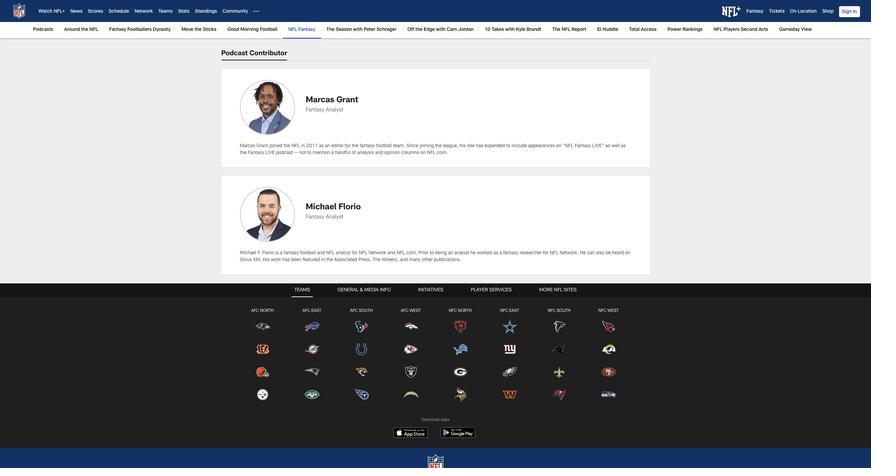 Task type: describe. For each thing, give the bounding box(es) containing it.
brandt
[[527, 27, 541, 32]]

nfc for nfc east
[[500, 309, 508, 313]]

the season with peter schrager link
[[324, 22, 399, 38]]

power rankings link
[[665, 22, 706, 38]]

sign in
[[842, 10, 857, 14]]

who to snag off the waiver wire after week 16 | waiver wire presented by youtube tv image
[[608, 12, 647, 34]]

for for marcas grant
[[345, 144, 351, 149]]

afc west
[[401, 309, 421, 313]]

nfc west
[[599, 309, 619, 313]]

dallas cowboys image
[[502, 320, 517, 335]]

scores link
[[88, 9, 103, 14]]

2 horizontal spatial fantasy
[[503, 251, 519, 256]]

south for afc south
[[359, 309, 373, 313]]

west for nfc west
[[608, 309, 619, 313]]

the right around
[[81, 27, 88, 32]]

houston texans image
[[354, 320, 369, 335]]

to inside michael f. florio is a fantasy football and nfl analyst for nfl network and nfl.com. prior to being an analyst he worked as a fantasy researcher for nfl network. he can also be heard on sirius xm. his work has been featured in the associated press, the athletic, and many other publications.
[[430, 251, 434, 256]]

publications.
[[434, 258, 461, 263]]

sign
[[842, 10, 852, 14]]

michael for florio
[[306, 204, 337, 212]]

the for the season with peter schrager
[[326, 27, 335, 32]]

on
[[790, 9, 797, 14]]

el huddle
[[597, 27, 618, 32]]

community
[[223, 9, 248, 14]]

:
[[235, 7, 237, 12]]

10 takes with kyle brandt
[[485, 27, 541, 32]]

2 analyst from the left
[[455, 251, 469, 256]]

philadelphia eagles image
[[502, 365, 517, 380]]

michael f. florio is a fantasy football and nfl analyst for nfl network and nfl.com. prior to being an analyst he worked as a fantasy researcher for nfl network. he can also be heard on sirius xm. his work has been featured in the associated press, the athletic, and many other publications.
[[240, 251, 631, 263]]

ad : (0: 12 )
[[228, 7, 251, 12]]

live
[[265, 151, 275, 156]]

player
[[471, 288, 488, 293]]

nfl inside the marcas grant joined the nfl in 2011 as an editor for the fantasy football team. since joining the league, his role has expanded to include appearances on "nfl fantasy live" as well as the fantasy live podcast -- not to mention a handful of analysis and opinion columns on nfl.com.
[[291, 144, 300, 149]]

well
[[612, 144, 620, 149]]

schrager
[[377, 27, 397, 32]]

editor
[[331, 144, 344, 149]]

indianapolis colts image
[[354, 342, 369, 357]]

location
[[798, 9, 817, 14]]

more
[[539, 288, 553, 293]]

xm.
[[253, 258, 262, 263]]

standings
[[195, 9, 217, 14]]

nfl fantasy link
[[286, 22, 318, 38]]

marcas grant fantasy analyst
[[306, 97, 358, 113]]

since
[[407, 144, 418, 149]]

michael for f.
[[240, 251, 256, 256]]

role
[[467, 144, 475, 149]]

navigation containing afc north
[[0, 297, 871, 410]]

watch
[[38, 9, 52, 14]]

move the sticks link
[[179, 22, 219, 38]]

apps
[[441, 418, 450, 422]]

download apps
[[421, 418, 450, 422]]

and up athletic,
[[388, 251, 395, 256]]

baltimore ravens image
[[255, 320, 270, 335]]

researcher
[[520, 251, 542, 256]]

0 horizontal spatial a
[[280, 251, 282, 256]]

download on the apple store image
[[394, 428, 428, 438]]

off the edge with cam jordan
[[408, 27, 474, 32]]

power rankings
[[668, 27, 703, 32]]

headshot picture of marcas grant image
[[241, 81, 294, 134]]

kyle
[[516, 27, 525, 32]]

north for nfc north
[[458, 309, 472, 313]]

players
[[724, 27, 740, 32]]

stats link
[[178, 9, 190, 14]]

scores
[[88, 9, 103, 14]]

podcasts
[[33, 27, 53, 32]]

athletic,
[[382, 258, 399, 263]]

washington commanders image
[[502, 387, 517, 402]]

afc for afc south
[[350, 309, 358, 313]]

miami dolphins image
[[304, 342, 320, 357]]

the right move
[[195, 27, 202, 32]]

the inside michael f. florio is a fantasy football and nfl analyst for nfl network and nfl.com. prior to being an analyst he worked as a fantasy researcher for nfl network. he can also be heard on sirius xm. his work has been featured in the associated press, the athletic, and many other publications.
[[373, 258, 380, 263]]

afc east
[[303, 309, 321, 313]]

nfl up press,
[[359, 251, 367, 256]]

general
[[338, 288, 359, 293]]

cam
[[447, 27, 457, 32]]

player services button
[[468, 284, 515, 297]]

view
[[801, 27, 812, 32]]

off the edge with cam jordan link
[[405, 22, 477, 38]]

nfc for nfc west
[[599, 309, 607, 313]]

nfc for nfc north
[[449, 309, 457, 313]]

jacksonville jaguars image
[[354, 365, 369, 380]]

his
[[460, 144, 466, 149]]

he
[[471, 251, 476, 256]]

tennessee titans image
[[354, 387, 369, 402]]

network inside michael f. florio is a fantasy football and nfl analyst for nfl network and nfl.com. prior to being an analyst he worked as a fantasy researcher for nfl network. he can also be heard on sirius xm. his work has been featured in the associated press, the athletic, and many other publications.
[[369, 251, 386, 256]]

0 vertical spatial on
[[556, 144, 562, 149]]

nfl fantasy
[[288, 27, 315, 32]]

gameday view
[[779, 27, 812, 32]]

nfl.com. inside the marcas grant joined the nfl in 2011 as an editor for the fantasy football team. since joining the league, his role has expanded to include appearances on "nfl fantasy live" as well as the fantasy live podcast -- not to mention a handful of analysis and opinion columns on nfl.com.
[[427, 151, 448, 156]]

on inside michael f. florio is a fantasy football and nfl analyst for nfl network and nfl.com. prior to being an analyst he worked as a fantasy researcher for nfl network. he can also be heard on sirius xm. his work has been featured in the associated press, the athletic, and many other publications.
[[625, 251, 631, 256]]

can
[[587, 251, 595, 256]]

nfl left report
[[562, 27, 571, 32]]

press,
[[359, 258, 371, 263]]

afc north
[[251, 309, 274, 313]]

2 horizontal spatial for
[[543, 251, 549, 256]]

good
[[227, 27, 239, 32]]

huddle
[[603, 27, 618, 32]]

standings link
[[195, 9, 217, 14]]

nfl players second acts link
[[711, 22, 771, 38]]

with for the
[[353, 27, 363, 32]]

mention
[[313, 151, 330, 156]]

general & media info
[[338, 288, 391, 293]]

fantasy inside the marcas grant joined the nfl in 2011 as an editor for the fantasy football team. since joining the league, his role has expanded to include appearances on "nfl fantasy live" as well as the fantasy live podcast -- not to mention a handful of analysis and opinion columns on nfl.com.
[[360, 144, 375, 149]]

rankings
[[683, 27, 703, 32]]

chicago bears image
[[453, 320, 468, 335]]

east for nfc east
[[509, 309, 519, 313]]

power
[[668, 27, 682, 32]]

initiatives
[[418, 288, 443, 293]]

el
[[597, 27, 602, 32]]

east for afc east
[[311, 309, 321, 313]]

the up "of"
[[352, 144, 358, 149]]

"nfl
[[563, 144, 574, 149]]

1 analyst from the left
[[336, 251, 351, 256]]

grant for marcas grant fantasy analyst
[[337, 97, 358, 105]]

cleveland browns image
[[255, 365, 270, 380]]

buffalo bills image
[[304, 320, 320, 335]]

detroit lions image
[[453, 342, 468, 357]]

nfl right football
[[288, 27, 297, 32]]

new england patriots image
[[304, 365, 320, 380]]

featured
[[303, 258, 320, 263]]

watch nfl+ link
[[38, 9, 65, 14]]

joining
[[420, 144, 434, 149]]

nfl up associated
[[326, 251, 335, 256]]

morning
[[240, 27, 259, 32]]

jordan
[[458, 27, 474, 32]]

denver broncos image
[[403, 320, 418, 335]]

sticks
[[203, 27, 216, 32]]

0 horizontal spatial on
[[420, 151, 426, 156]]

move
[[182, 27, 193, 32]]

ad
[[228, 7, 234, 12]]

and left 'many' at left
[[400, 258, 408, 263]]

has inside the marcas grant joined the nfl in 2011 as an editor for the fantasy football team. since joining the league, his role has expanded to include appearances on "nfl fantasy live" as well as the fantasy live podcast -- not to mention a handful of analysis and opinion columns on nfl.com.
[[476, 144, 483, 149]]

fantasy footballers dynasty link
[[106, 22, 173, 38]]

2 with from the left
[[436, 27, 446, 32]]

cincinnati bengals image
[[255, 342, 270, 357]]

the for the nfl report
[[552, 27, 561, 32]]

many
[[409, 258, 421, 263]]

the inside michael f. florio is a fantasy football and nfl analyst for nfl network and nfl.com. prior to being an analyst he worked as a fantasy researcher for nfl network. he can also be heard on sirius xm. his work has been featured in the associated press, the athletic, and many other publications.
[[326, 258, 333, 263]]

get it on google play image
[[438, 425, 478, 441]]

media
[[365, 288, 379, 293]]

in inside the marcas grant joined the nfl in 2011 as an editor for the fantasy football team. since joining the league, his role has expanded to include appearances on "nfl fantasy live" as well as the fantasy live podcast -- not to mention a handful of analysis and opinion columns on nfl.com.
[[301, 144, 305, 149]]

green bay packers image
[[453, 365, 468, 380]]

football inside michael f. florio is a fantasy football and nfl analyst for nfl network and nfl.com. prior to being an analyst he worked as a fantasy researcher for nfl network. he can also be heard on sirius xm. his work has been featured in the associated press, the athletic, and many other publications.
[[300, 251, 316, 256]]

san francisco 49ers image
[[601, 365, 616, 380]]

being
[[435, 251, 447, 256]]

west for afc west
[[410, 309, 421, 313]]

florio inside michael florio fantasy analyst
[[339, 204, 361, 212]]

in inside michael f. florio is a fantasy football and nfl analyst for nfl network and nfl.com. prior to being an analyst he worked as a fantasy researcher for nfl network. he can also be heard on sirius xm. his work has been featured in the associated press, the athletic, and many other publications.
[[321, 258, 325, 263]]

nfl inside button
[[554, 288, 563, 293]]

info
[[380, 288, 391, 293]]

season
[[336, 27, 352, 32]]



Task type: vqa. For each thing, say whether or not it's contained in the screenshot.
the right ravens
no



Task type: locate. For each thing, give the bounding box(es) containing it.
analyst inside marcas grant fantasy analyst
[[326, 108, 343, 113]]

0 horizontal spatial grant
[[256, 144, 268, 149]]

nfc up dallas cowboys icon
[[500, 309, 508, 313]]

schedule
[[109, 9, 129, 14]]

0 vertical spatial an
[[325, 144, 330, 149]]

columns
[[401, 151, 419, 156]]

analyst
[[336, 251, 351, 256], [455, 251, 469, 256]]

the left associated
[[326, 258, 333, 263]]

for right researcher
[[543, 251, 549, 256]]

the left live
[[240, 151, 247, 156]]

1 horizontal spatial to
[[430, 251, 434, 256]]

east up dallas cowboys icon
[[509, 309, 519, 313]]

1 north from the left
[[260, 309, 274, 313]]

with left cam
[[436, 27, 446, 32]]

fantasy left researcher
[[503, 251, 519, 256]]

for up associated
[[352, 251, 358, 256]]

worked
[[477, 251, 492, 256]]

0 horizontal spatial football
[[300, 251, 316, 256]]

0 horizontal spatial an
[[325, 144, 330, 149]]

)
[[250, 7, 251, 12]]

1 horizontal spatial network
[[369, 251, 386, 256]]

0 horizontal spatial to
[[307, 151, 311, 156]]

carolina panthers image
[[552, 342, 567, 357]]

1 horizontal spatial with
[[436, 27, 446, 32]]

afc up denver broncos icon
[[401, 309, 409, 313]]

services
[[489, 288, 512, 293]]

football inside the marcas grant joined the nfl in 2011 as an editor for the fantasy football team. since joining the league, his role has expanded to include appearances on "nfl fantasy live" as well as the fantasy live podcast -- not to mention a handful of analysis and opinion columns on nfl.com.
[[376, 144, 392, 149]]

0 horizontal spatial michael
[[240, 251, 256, 256]]

a inside the marcas grant joined the nfl in 2011 as an editor for the fantasy football team. since joining the league, his role has expanded to include appearances on "nfl fantasy live" as well as the fantasy live podcast -- not to mention a handful of analysis and opinion columns on nfl.com.
[[331, 151, 334, 156]]

podcast
[[221, 51, 248, 57]]

in
[[301, 144, 305, 149], [321, 258, 325, 263]]

1 analyst from the top
[[326, 108, 343, 113]]

0 horizontal spatial south
[[359, 309, 373, 313]]

1 horizontal spatial the
[[373, 258, 380, 263]]

associated
[[334, 258, 357, 263]]

1 vertical spatial michael
[[240, 251, 256, 256]]

0 vertical spatial to
[[506, 144, 511, 149]]

footballers
[[127, 27, 152, 32]]

2 horizontal spatial to
[[506, 144, 511, 149]]

for inside the marcas grant joined the nfl in 2011 as an editor for the fantasy football team. since joining the league, his role has expanded to include appearances on "nfl fantasy live" as well as the fantasy live podcast -- not to mention a handful of analysis and opinion columns on nfl.com.
[[345, 144, 351, 149]]

sirius
[[240, 258, 252, 263]]

in up not
[[301, 144, 305, 149]]

1 horizontal spatial fantasy
[[360, 144, 375, 149]]

sites
[[564, 288, 577, 293]]

0 horizontal spatial west
[[410, 309, 421, 313]]

a down editor
[[331, 151, 334, 156]]

afc up houston texans image
[[350, 309, 358, 313]]

2 horizontal spatial on
[[625, 251, 631, 256]]

0 vertical spatial grant
[[337, 97, 358, 105]]

to up other
[[430, 251, 434, 256]]

1 vertical spatial teams
[[294, 288, 310, 293]]

banner containing watch nfl+
[[0, 0, 871, 38]]

nfl up not
[[291, 144, 300, 149]]

1 vertical spatial analyst
[[326, 215, 343, 220]]

atlanta falcons image
[[552, 320, 567, 335]]

as right well
[[621, 144, 626, 149]]

fantasy
[[360, 144, 375, 149], [284, 251, 299, 256], [503, 251, 519, 256]]

news
[[70, 9, 83, 14]]

nfl shield image
[[11, 3, 27, 19]]

analyst up associated
[[336, 251, 351, 256]]

0 vertical spatial analyst
[[326, 108, 343, 113]]

analyst left he
[[455, 251, 469, 256]]

2 - from the left
[[296, 151, 298, 156]]

0 horizontal spatial north
[[260, 309, 274, 313]]

in
[[853, 10, 857, 14]]

1 horizontal spatial an
[[448, 251, 453, 256]]

he
[[580, 251, 586, 256]]

team.
[[393, 144, 405, 149]]

analyst for marcas
[[326, 108, 343, 113]]

2 horizontal spatial the
[[552, 27, 561, 32]]

as inside michael f. florio is a fantasy football and nfl analyst for nfl network and nfl.com. prior to being an analyst he worked as a fantasy researcher for nfl network. he can also be heard on sirius xm. his work has been featured in the associated press, the athletic, and many other publications.
[[494, 251, 498, 256]]

0 vertical spatial florio
[[339, 204, 361, 212]]

1 horizontal spatial on
[[556, 144, 562, 149]]

1 vertical spatial florio
[[262, 251, 274, 256]]

nfl.com. up 'many' at left
[[397, 251, 417, 256]]

2 north from the left
[[458, 309, 472, 313]]

kansas city chiefs image
[[403, 342, 418, 357]]

marcas for marcas grant joined the nfl in 2011 as an editor for the fantasy football team. since joining the league, his role has expanded to include appearances on "nfl fantasy live" as well as the fantasy live podcast -- not to mention a handful of analysis and opinion columns on nfl.com.
[[240, 144, 255, 149]]

with for 10
[[505, 27, 515, 32]]

more nfl sites button
[[537, 284, 580, 297]]

1 vertical spatial to
[[307, 151, 311, 156]]

network up fantasy footballers dynasty
[[135, 9, 153, 14]]

west up denver broncos icon
[[410, 309, 421, 313]]

for up handful
[[345, 144, 351, 149]]

edge
[[424, 27, 435, 32]]

2 south from the left
[[557, 309, 571, 313]]

south for nfc south
[[557, 309, 571, 313]]

north up chicago bears icon
[[458, 309, 472, 313]]

nfc up arizona cardinals image
[[599, 309, 607, 313]]

the right press,
[[373, 258, 380, 263]]

as up mention
[[319, 144, 324, 149]]

1 nfc from the left
[[449, 309, 457, 313]]

in right featured on the left of page
[[321, 258, 325, 263]]

opinion
[[384, 151, 400, 156]]

south up atlanta falcons image
[[557, 309, 571, 313]]

analyst for michael
[[326, 215, 343, 220]]

teams for teams link
[[158, 9, 173, 14]]

1 horizontal spatial football
[[376, 144, 392, 149]]

nfc
[[449, 309, 457, 313], [500, 309, 508, 313], [548, 309, 556, 313], [599, 309, 607, 313]]

new orleans saints image
[[552, 365, 567, 380]]

1 horizontal spatial a
[[331, 151, 334, 156]]

banner
[[0, 0, 871, 38]]

a right worked
[[500, 251, 502, 256]]

more nfl sites
[[539, 288, 577, 293]]

pittsburgh steelers image
[[255, 387, 270, 402]]

1 south from the left
[[359, 309, 373, 313]]

1 afc from the left
[[251, 309, 259, 313]]

1 - from the left
[[294, 151, 296, 156]]

0 horizontal spatial the
[[326, 27, 335, 32]]

south up houston texans image
[[359, 309, 373, 313]]

on left "nfl
[[556, 144, 562, 149]]

0 horizontal spatial marcas
[[240, 144, 255, 149]]

florio
[[339, 204, 361, 212], [262, 251, 274, 256]]

an up publications.
[[448, 251, 453, 256]]

the right off
[[416, 27, 423, 32]]

nfc up chicago bears icon
[[449, 309, 457, 313]]

nfl.com. inside michael f. florio is a fantasy football and nfl analyst for nfl network and nfl.com. prior to being an analyst he worked as a fantasy researcher for nfl network. he can also be heard on sirius xm. his work has been featured in the associated press, the athletic, and many other publications.
[[397, 251, 417, 256]]

as right worked
[[494, 251, 498, 256]]

tampa bay buccaneers image
[[552, 387, 567, 402]]

has left been
[[282, 258, 290, 263]]

teams up afc east at bottom
[[294, 288, 310, 293]]

2 horizontal spatial with
[[505, 27, 515, 32]]

tab list
[[0, 284, 871, 414]]

1 east from the left
[[311, 309, 321, 313]]

florio inside michael f. florio is a fantasy football and nfl analyst for nfl network and nfl.com. prior to being an analyst he worked as a fantasy researcher for nfl network. he can also be heard on sirius xm. his work has been featured in the associated press, the athletic, and many other publications.
[[262, 251, 274, 256]]

move the sticks
[[182, 27, 216, 32]]

analyst
[[326, 108, 343, 113], [326, 215, 343, 220]]

3 nfc from the left
[[548, 309, 556, 313]]

teams inside button
[[294, 288, 310, 293]]

1 horizontal spatial south
[[557, 309, 571, 313]]

1 horizontal spatial in
[[321, 258, 325, 263]]

2 west from the left
[[608, 309, 619, 313]]

los angeles chargers image
[[403, 387, 418, 402]]

1 west from the left
[[410, 309, 421, 313]]

arizona cardinals image
[[601, 320, 616, 335]]

to left include
[[506, 144, 511, 149]]

teams left stats link
[[158, 9, 173, 14]]

nfl image
[[425, 454, 447, 468]]

network up press,
[[369, 251, 386, 256]]

an inside the marcas grant joined the nfl in 2011 as an editor for the fantasy football team. since joining the league, his role has expanded to include appearances on "nfl fantasy live" as well as the fantasy live podcast -- not to mention a handful of analysis and opinion columns on nfl.com.
[[325, 144, 330, 149]]

north for afc north
[[260, 309, 274, 313]]

has
[[476, 144, 483, 149], [282, 258, 290, 263]]

1 vertical spatial an
[[448, 251, 453, 256]]

fantasy inside marcas grant fantasy analyst
[[306, 108, 324, 113]]

new york jets image
[[304, 387, 320, 402]]

the
[[326, 27, 335, 32], [552, 27, 561, 32], [373, 258, 380, 263]]

afc for afc east
[[303, 309, 310, 313]]

has right the role
[[476, 144, 483, 149]]

afc for afc west
[[401, 309, 409, 313]]

michael inside michael f. florio is a fantasy football and nfl analyst for nfl network and nfl.com. prior to being an analyst he worked as a fantasy researcher for nfl network. he can also be heard on sirius xm. his work has been featured in the associated press, the athletic, and many other publications.
[[240, 251, 256, 256]]

west up arizona cardinals image
[[608, 309, 619, 313]]

1 horizontal spatial west
[[608, 309, 619, 313]]

nfc south
[[548, 309, 571, 313]]

f.
[[258, 251, 261, 256]]

1 horizontal spatial for
[[352, 251, 358, 256]]

tab list containing teams
[[0, 284, 871, 414]]

afc up buffalo bills icon
[[303, 309, 310, 313]]

and left opinion
[[375, 151, 383, 156]]

total access
[[629, 27, 657, 32]]

0 vertical spatial football
[[376, 144, 392, 149]]

0 horizontal spatial for
[[345, 144, 351, 149]]

podcast
[[276, 151, 293, 156]]

(0:
[[238, 7, 244, 12]]

1 with from the left
[[353, 27, 363, 32]]

nfc for nfc south
[[548, 309, 556, 313]]

page main content main content
[[0, 0, 871, 275]]

2 east from the left
[[509, 309, 519, 313]]

michael florio fantasy analyst
[[306, 204, 361, 220]]

an inside michael f. florio is a fantasy football and nfl analyst for nfl network and nfl.com. prior to being an analyst he worked as a fantasy researcher for nfl network. he can also be heard on sirius xm. his work has been featured in the associated press, the athletic, and many other publications.
[[448, 251, 453, 256]]

0 vertical spatial in
[[301, 144, 305, 149]]

total access link
[[627, 22, 660, 38]]

headshot picture of michael florio image
[[241, 188, 294, 242]]

footer containing teams
[[0, 284, 871, 468]]

footer
[[0, 284, 871, 468]]

12
[[244, 7, 250, 12]]

1 vertical spatial has
[[282, 258, 290, 263]]

nfc up atlanta falcons image
[[548, 309, 556, 313]]

navigation
[[0, 297, 871, 410]]

sign in button
[[839, 6, 860, 17]]

1 horizontal spatial teams
[[294, 288, 310, 293]]

afc up baltimore ravens icon
[[251, 309, 259, 313]]

4 nfc from the left
[[599, 309, 607, 313]]

1 horizontal spatial grant
[[337, 97, 358, 105]]

an up mention
[[325, 144, 330, 149]]

as left well
[[606, 144, 610, 149]]

analyst inside michael florio fantasy analyst
[[326, 215, 343, 220]]

for for michael florio
[[352, 251, 358, 256]]

2 vertical spatial on
[[625, 251, 631, 256]]

afc south
[[350, 309, 373, 313]]

second
[[741, 27, 758, 32]]

0 horizontal spatial nfl.com.
[[397, 251, 417, 256]]

the up podcast
[[284, 144, 290, 149]]

1 horizontal spatial marcas
[[306, 97, 334, 105]]

1 horizontal spatial florio
[[339, 204, 361, 212]]

0 horizontal spatial in
[[301, 144, 305, 149]]

fantasy inside michael florio fantasy analyst
[[306, 215, 324, 220]]

with left peter
[[353, 27, 363, 32]]

fantasy up been
[[284, 251, 299, 256]]

the nfl report link
[[550, 22, 589, 38]]

0 vertical spatial has
[[476, 144, 483, 149]]

and inside the marcas grant joined the nfl in 2011 as an editor for the fantasy football team. since joining the league, his role has expanded to include appearances on "nfl fantasy live" as well as the fantasy live podcast -- not to mention a handful of analysis and opinion columns on nfl.com.
[[375, 151, 383, 156]]

nfl left players
[[714, 27, 723, 32]]

0 horizontal spatial network
[[135, 9, 153, 14]]

0 horizontal spatial has
[[282, 258, 290, 263]]

nfl+ image
[[722, 7, 741, 18]]

afc for afc north
[[251, 309, 259, 313]]

teams for teams button at the left bottom of the page
[[294, 288, 310, 293]]

nfl left sites
[[554, 288, 563, 293]]

grant
[[337, 97, 358, 105], [256, 144, 268, 149]]

2 analyst from the top
[[326, 215, 343, 220]]

0 vertical spatial nfl.com.
[[427, 151, 448, 156]]

el huddle link
[[595, 22, 621, 38]]

tickets link
[[769, 9, 785, 14]]

live"
[[592, 144, 604, 149]]

grant inside marcas grant fantasy analyst
[[337, 97, 358, 105]]

0 vertical spatial michael
[[306, 204, 337, 212]]

north up baltimore ravens icon
[[260, 309, 274, 313]]

nfl left network.
[[550, 251, 559, 256]]

south
[[359, 309, 373, 313], [557, 309, 571, 313]]

league,
[[443, 144, 458, 149]]

the left season
[[326, 27, 335, 32]]

total
[[629, 27, 640, 32]]

takes
[[492, 27, 504, 32]]

to right not
[[307, 151, 311, 156]]

new york giants image
[[502, 342, 517, 357]]

0 horizontal spatial with
[[353, 27, 363, 32]]

seattle seahawks image
[[601, 387, 616, 402]]

joined
[[269, 144, 282, 149]]

other
[[422, 258, 433, 263]]

nfc north
[[449, 309, 472, 313]]

the season with peter schrager
[[326, 27, 397, 32]]

2 afc from the left
[[303, 309, 310, 313]]

football up featured on the left of page
[[300, 251, 316, 256]]

0 vertical spatial network
[[135, 9, 153, 14]]

michael inside michael florio fantasy analyst
[[306, 204, 337, 212]]

schedule link
[[109, 9, 129, 14]]

grant inside the marcas grant joined the nfl in 2011 as an editor for the fantasy football team. since joining the league, his role has expanded to include appearances on "nfl fantasy live" as well as the fantasy live podcast -- not to mention a handful of analysis and opinion columns on nfl.com.
[[256, 144, 268, 149]]

work
[[271, 258, 281, 263]]

with left kyle
[[505, 27, 515, 32]]

1 horizontal spatial analyst
[[455, 251, 469, 256]]

fantasy up analysis
[[360, 144, 375, 149]]

expanded
[[485, 144, 505, 149]]

los angeles rams image
[[601, 342, 616, 357]]

4 afc from the left
[[401, 309, 409, 313]]

1 vertical spatial marcas
[[240, 144, 255, 149]]

2 nfc from the left
[[500, 309, 508, 313]]

on down joining
[[420, 151, 426, 156]]

the right brandt
[[552, 27, 561, 32]]

2 vertical spatial to
[[430, 251, 434, 256]]

1 vertical spatial on
[[420, 151, 426, 156]]

contributor
[[250, 51, 287, 57]]

general & media info button
[[335, 284, 394, 297]]

on right heard at right bottom
[[625, 251, 631, 256]]

east up buffalo bills icon
[[311, 309, 321, 313]]

teams
[[158, 9, 173, 14], [294, 288, 310, 293]]

1 vertical spatial grant
[[256, 144, 268, 149]]

1 vertical spatial network
[[369, 251, 386, 256]]

download
[[421, 418, 440, 422]]

nfl.com. down joining
[[427, 151, 448, 156]]

dots image
[[254, 9, 259, 14]]

and up featured on the left of page
[[317, 251, 325, 256]]

marcas inside the marcas grant joined the nfl in 2011 as an editor for the fantasy football team. since joining the league, his role has expanded to include appearances on "nfl fantasy live" as well as the fantasy live podcast -- not to mention a handful of analysis and opinion columns on nfl.com.
[[240, 144, 255, 149]]

tickets
[[769, 9, 785, 14]]

marcas inside marcas grant fantasy analyst
[[306, 97, 334, 105]]

1 vertical spatial nfl.com.
[[397, 251, 417, 256]]

3 afc from the left
[[350, 309, 358, 313]]

shop
[[823, 9, 834, 14]]

1 horizontal spatial michael
[[306, 204, 337, 212]]

the
[[81, 27, 88, 32], [195, 27, 202, 32], [416, 27, 423, 32], [284, 144, 290, 149], [352, 144, 358, 149], [435, 144, 442, 149], [240, 151, 247, 156], [326, 258, 333, 263]]

grant for marcas grant joined the nfl in 2011 as an editor for the fantasy football team. since joining the league, his role has expanded to include appearances on "nfl fantasy live" as well as the fantasy live podcast -- not to mention a handful of analysis and opinion columns on nfl.com.
[[256, 144, 268, 149]]

1 horizontal spatial nfl.com.
[[427, 151, 448, 156]]

west
[[410, 309, 421, 313], [608, 309, 619, 313]]

1 horizontal spatial east
[[509, 309, 519, 313]]

football up opinion
[[376, 144, 392, 149]]

analysis
[[357, 151, 374, 156]]

0 horizontal spatial analyst
[[336, 251, 351, 256]]

0 horizontal spatial fantasy
[[284, 251, 299, 256]]

0 horizontal spatial florio
[[262, 251, 274, 256]]

off
[[408, 27, 414, 32]]

nfl down scores
[[89, 27, 98, 32]]

heard
[[612, 251, 624, 256]]

good morning football
[[227, 27, 277, 32]]

minnesota vikings image
[[453, 387, 468, 402]]

1 horizontal spatial has
[[476, 144, 483, 149]]

marcas for marcas grant fantasy analyst
[[306, 97, 334, 105]]

0 vertical spatial marcas
[[306, 97, 334, 105]]

las vegas raiders image
[[403, 365, 418, 380]]

handful
[[335, 151, 351, 156]]

a right is
[[280, 251, 282, 256]]

the right joining
[[435, 144, 442, 149]]

1 vertical spatial football
[[300, 251, 316, 256]]

has inside michael f. florio is a fantasy football and nfl analyst for nfl network and nfl.com. prior to being an analyst he worked as a fantasy researcher for nfl network. he can also be heard on sirius xm. his work has been featured in the associated press, the athletic, and many other publications.
[[282, 258, 290, 263]]

1 vertical spatial in
[[321, 258, 325, 263]]

3 with from the left
[[505, 27, 515, 32]]

access
[[641, 27, 657, 32]]

0 vertical spatial teams
[[158, 9, 173, 14]]

0 horizontal spatial teams
[[158, 9, 173, 14]]

0 horizontal spatial east
[[311, 309, 321, 313]]

2 horizontal spatial a
[[500, 251, 502, 256]]

watch nfl+
[[38, 9, 65, 14]]

1 horizontal spatial north
[[458, 309, 472, 313]]



